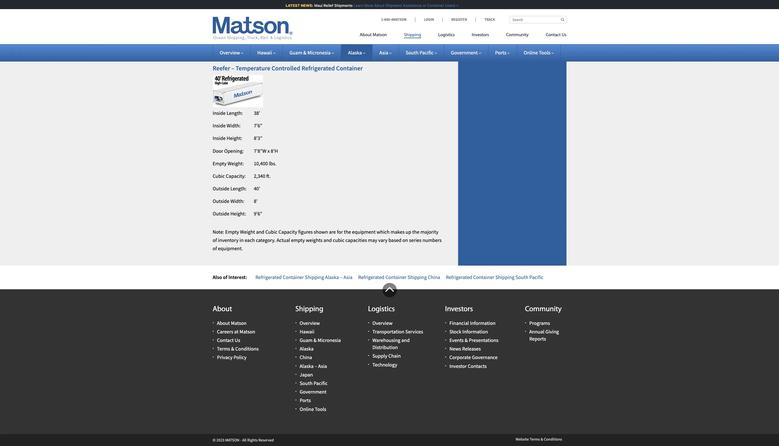 Task type: vqa. For each thing, say whether or not it's contained in the screenshot.
The Relief
yes



Task type: locate. For each thing, give the bounding box(es) containing it.
1 vertical spatial temperature-
[[243, 35, 271, 41]]

south pacific link down japan link
[[300, 380, 328, 387]]

matson
[[335, 0, 351, 1], [373, 33, 387, 37], [213, 35, 228, 41], [231, 320, 247, 327], [240, 329, 255, 335]]

government link
[[451, 49, 481, 56], [300, 389, 327, 396]]

vgm link
[[470, 11, 479, 18]]

stock
[[450, 329, 462, 335]]

information up stock information link
[[470, 320, 496, 327]]

0 horizontal spatial china
[[300, 355, 312, 361]]

hawaii link left the
[[258, 49, 276, 56]]

logistics down backtop image
[[368, 306, 395, 314]]

0 vertical spatial asia
[[380, 49, 389, 56]]

temperature- inside matson offers temperature-controlled 40-foot high-cube refrigerated containers to service the needs of customers shipping to alaska. the reefer containers are capable of transporting chilled or frozen cargo while protecting the integrity and quality of the shipment.
[[243, 35, 271, 41]]

contact us link down search image
[[538, 30, 567, 42]]

1 vertical spatial china
[[300, 355, 312, 361]]

0 horizontal spatial alaska link
[[300, 346, 314, 353]]

rights
[[247, 438, 258, 443]]

door opening:
[[213, 148, 244, 154]]

login
[[424, 17, 434, 22]]

hawaii link for guam & micronesia link for china link
[[300, 329, 315, 335]]

container for refrigerated container shipping china
[[386, 274, 407, 281]]

0 vertical spatial cubic
[[213, 173, 225, 179]]

contact down 'careers'
[[217, 337, 234, 344]]

0 vertical spatial community
[[506, 33, 529, 37]]

1 vertical spatial length:
[[231, 186, 247, 192]]

2 inside from the top
[[213, 122, 226, 129]]

and inside matson offers temperature-controlled 40-foot high-cube refrigerated containers to service the needs of customers shipping to alaska. the reefer containers are capable of transporting chilled or frozen cargo while protecting the integrity and quality of the shipment.
[[263, 51, 271, 58]]

1 vertical spatial online
[[300, 406, 314, 413]]

shipments
[[331, 3, 349, 8]]

shipping up the a
[[283, 0, 302, 1]]

demurrage
[[511, 33, 535, 39]]

0 horizontal spatial online
[[300, 406, 314, 413]]

8'3″
[[254, 135, 263, 142]]

guam & micronesia link for china link
[[300, 337, 341, 344]]

1 vertical spatial contact us link
[[217, 337, 240, 344]]

cubic down empty weight: at the top left
[[213, 173, 225, 179]]

1 vertical spatial tools
[[315, 406, 326, 413]]

refrigerated container
[[302, 64, 363, 72]]

chain
[[389, 353, 401, 360]]

and inside to learn more about refrigerated shipping to alaska, how matson can ship groceries and other temperature- sensitive freight to alaska, or to get a free quote, please call
[[391, 0, 399, 1]]

register
[[452, 17, 467, 22]]

may
[[368, 237, 377, 244]]

refrigerated container shipping south pacific link
[[446, 274, 544, 281]]

matson up customers
[[213, 35, 228, 41]]

8′
[[254, 198, 258, 205]]

Search search field
[[510, 16, 567, 23]]

1 horizontal spatial or
[[398, 43, 403, 50]]

outside up outside width:
[[213, 186, 230, 192]]

0 vertical spatial government
[[451, 49, 478, 56]]

terms up privacy
[[217, 346, 230, 353]]

1-877-678-ship today.
[[340, 2, 387, 9]]

0 vertical spatial online
[[524, 49, 538, 56]]

logistics up while on the top of the page
[[439, 33, 455, 37]]

ports down u.s. detention and demurrage
[[495, 49, 507, 56]]

1 vertical spatial south
[[516, 274, 529, 281]]

or left get
[[270, 2, 274, 9]]

for
[[337, 229, 343, 236]]

hawaii link
[[258, 49, 276, 56], [300, 329, 315, 335]]

overview for overview transportation services warehousing and distribution supply chain technology
[[373, 320, 393, 327]]

investors down "tariff"
[[472, 33, 489, 37]]

section
[[451, 0, 574, 266]]

community up programs link
[[525, 306, 562, 314]]

shipping inside to learn more about refrigerated shipping to alaska, how matson can ship groceries and other temperature- sensitive freight to alaska, or to get a free quote, please call
[[283, 0, 302, 1]]

outside
[[213, 186, 230, 192], [213, 198, 230, 205], [213, 211, 230, 217]]

community down 'rates/rules'
[[506, 33, 529, 37]]

guam & micronesia link for asia link
[[290, 49, 334, 56]]

are left for
[[329, 229, 336, 236]]

2 vertical spatial outside
[[213, 211, 230, 217]]

government link down the "top menu" navigation
[[451, 49, 481, 56]]

0 vertical spatial logistics
[[439, 33, 455, 37]]

1 vertical spatial hawaii link
[[300, 329, 315, 335]]

0 vertical spatial alaska link
[[348, 49, 366, 56]]

ports link down u.s. detention and demurrage
[[495, 49, 510, 56]]

weight
[[240, 229, 255, 236]]

0 vertical spatial containers
[[359, 35, 382, 41]]

0 horizontal spatial contact us link
[[217, 337, 240, 344]]

and down 'rates/rules'
[[502, 33, 510, 39]]

programs
[[530, 320, 550, 327]]

2 horizontal spatial asia
[[380, 49, 389, 56]]

or
[[270, 2, 274, 9], [419, 3, 423, 8], [398, 43, 403, 50]]

0 horizontal spatial logistics
[[368, 306, 395, 314]]

empty up inventory
[[225, 229, 239, 236]]

1 vertical spatial width:
[[231, 198, 244, 205]]

guam up china link
[[300, 337, 313, 344]]

hawaii up china link
[[300, 329, 315, 335]]

are inside note: empty weight and cubic capacity figures shown are for the equipment which makes up the majority of inventory in each category. actual empty weights and cubic capacities may vary based on series numbers of equipment.
[[329, 229, 336, 236]]

0 vertical spatial south
[[406, 49, 419, 56]]

inside up inside width:
[[213, 110, 226, 116]]

temperature- inside to learn more about refrigerated shipping to alaska, how matson can ship groceries and other temperature- sensitive freight to alaska, or to get a free quote, please call
[[413, 0, 441, 1]]

also of interest:
[[213, 274, 247, 281]]

conditions
[[235, 346, 259, 353], [544, 437, 562, 442]]

0 horizontal spatial tools
[[315, 406, 326, 413]]

integrity
[[244, 51, 262, 58]]

0 vertical spatial outside
[[213, 186, 230, 192]]

shipping
[[404, 33, 421, 37], [305, 274, 324, 281], [408, 274, 427, 281], [496, 274, 515, 281], [296, 306, 324, 314]]

are down "cube"
[[324, 43, 331, 50]]

40 foot high-cube reefer for refrigerated container shipping alaska image
[[213, 75, 263, 107]]

width: down the outside length:
[[231, 198, 244, 205]]

10,400 lbs.
[[254, 160, 277, 167]]

technology
[[373, 362, 397, 368]]

1 vertical spatial guam & micronesia link
[[300, 337, 341, 344]]

distribution
[[373, 345, 398, 351]]

about matson link for the shipping link
[[360, 30, 396, 42]]

warehousing and distribution link
[[373, 337, 410, 351]]

temperature- up assistance
[[413, 0, 441, 1]]

investors up financial
[[445, 306, 473, 314]]

contact inside about matson careers at matson contact us terms & conditions privacy policy
[[217, 337, 234, 344]]

hawaii link up china link
[[300, 329, 315, 335]]

alaska,
[[308, 0, 324, 1], [253, 2, 269, 9]]

cubic
[[333, 237, 345, 244]]

1 horizontal spatial south
[[406, 49, 419, 56]]

website terms & conditions
[[516, 437, 562, 442]]

guam & micronesia link down high-
[[290, 49, 334, 56]]

section containing vgm
[[451, 0, 574, 266]]

0 horizontal spatial conditions
[[235, 346, 259, 353]]

alaska link up china link
[[300, 346, 314, 353]]

can
[[352, 0, 359, 1]]

freight
[[233, 2, 247, 9]]

the down reefer
[[294, 51, 301, 58]]

the
[[405, 35, 412, 41], [236, 51, 243, 58], [294, 51, 301, 58], [344, 229, 351, 236], [413, 229, 420, 236]]

length: down capacity:
[[231, 186, 247, 192]]

hawaii left quality
[[258, 49, 272, 56]]

outside down outside width:
[[213, 211, 230, 217]]

38′
[[254, 110, 260, 116]]

government down the "top menu" navigation
[[451, 49, 478, 56]]

0 vertical spatial ports
[[495, 49, 507, 56]]

matson up shipments
[[335, 0, 351, 1]]

to up news:
[[303, 0, 307, 1]]

0 horizontal spatial hawaii
[[258, 49, 272, 56]]

u.s. detention and demurrage link
[[470, 33, 535, 39]]

1 horizontal spatial contact
[[546, 33, 561, 37]]

matson up at
[[231, 320, 247, 327]]

pacific inside overview hawaii guam & micronesia alaska china alaska – asia japan south pacific government ports online tools
[[314, 380, 328, 387]]

alaska link for china link
[[300, 346, 314, 353]]

series
[[409, 237, 422, 244]]

& up privacy policy link
[[231, 346, 234, 353]]

south pacific link
[[406, 49, 437, 56], [300, 380, 328, 387]]

alaska – asia link
[[300, 363, 327, 370]]

0 horizontal spatial shipping
[[236, 43, 255, 50]]

outside height:
[[213, 211, 246, 217]]

1 horizontal spatial hawaii
[[300, 329, 315, 335]]

8'h
[[271, 148, 278, 154]]

shipping inside footer
[[296, 306, 324, 314]]

overview inside overview transportation services warehousing and distribution supply chain technology
[[373, 320, 393, 327]]

and down 'transportation services' link
[[402, 337, 410, 344]]

micronesia inside overview hawaii guam & micronesia alaska china alaska – asia japan south pacific government ports online tools
[[318, 337, 341, 344]]

1 horizontal spatial shipping
[[283, 0, 302, 1]]

0 vertical spatial tools
[[539, 49, 551, 56]]

empty inside note: empty weight and cubic capacity figures shown are for the equipment which makes up the majority of inventory in each category. actual empty weights and cubic capacities may vary based on series numbers of equipment.
[[225, 229, 239, 236]]

community
[[506, 33, 529, 37], [525, 306, 562, 314]]

1 vertical spatial inside
[[213, 122, 226, 129]]

cubic capacity:
[[213, 173, 246, 179]]

1 inside from the top
[[213, 110, 226, 116]]

height: up opening: at the top of page
[[227, 135, 242, 142]]

refrigerated for refrigerated container shipping south pacific
[[446, 274, 472, 281]]

ft.
[[266, 173, 271, 179]]

contact inside the "top menu" navigation
[[546, 33, 561, 37]]

us down search image
[[562, 33, 567, 37]]

2023 matson
[[217, 438, 240, 443]]

latest
[[282, 3, 296, 8]]

temperature-
[[413, 0, 441, 1], [243, 35, 271, 41]]

empty down door
[[213, 160, 227, 167]]

0 horizontal spatial about matson link
[[217, 320, 247, 327]]

high-
[[311, 35, 322, 41]]

us up the terms & conditions link
[[235, 337, 240, 344]]

1 horizontal spatial pacific
[[420, 49, 434, 56]]

news
[[450, 346, 461, 353]]

refrigerated up capable
[[333, 35, 358, 41]]

stock information link
[[450, 329, 488, 335]]

shipping link
[[396, 30, 430, 42]]

0 vertical spatial inside
[[213, 110, 226, 116]]

or right assistance
[[419, 3, 423, 8]]

9'6″
[[254, 211, 263, 217]]

matson inside the "top menu" navigation
[[373, 33, 387, 37]]

1 horizontal spatial refrigerated
[[333, 35, 358, 41]]

u.s.
[[470, 33, 478, 39]]

0 vertical spatial are
[[324, 43, 331, 50]]

supply
[[373, 353, 388, 360]]

matson up chilled
[[373, 33, 387, 37]]

height: down outside width:
[[231, 211, 246, 217]]

track link
[[476, 17, 495, 22]]

outside width:
[[213, 198, 244, 205]]

1 horizontal spatial us
[[562, 33, 567, 37]]

transportation
[[373, 329, 405, 335]]

refrigerated container shipping alaska – asia
[[256, 274, 353, 281]]

and up shipment
[[391, 0, 399, 1]]

0 vertical spatial refrigerated
[[257, 0, 282, 1]]

of up cargo on the right of page
[[427, 35, 431, 41]]

containers up transporting
[[359, 35, 382, 41]]

supply chain link
[[373, 353, 401, 360]]

refrigerated container shipping alaska – asia link
[[256, 274, 353, 281]]

refrigerated for refrigerated container shipping china
[[358, 274, 385, 281]]

height: for inside height:
[[227, 135, 242, 142]]

temperature- up alaska.
[[243, 35, 271, 41]]

1 horizontal spatial about matson link
[[360, 30, 396, 42]]

up
[[406, 229, 411, 236]]

the right up at the bottom right of page
[[413, 229, 420, 236]]

guam & micronesia link up china link
[[300, 337, 341, 344]]

about matson link up careers at matson link
[[217, 320, 247, 327]]

contact down search search box
[[546, 33, 561, 37]]

cubic inside note: empty weight and cubic capacity figures shown are for the equipment which makes up the majority of inventory in each category. actual empty weights and cubic capacities may vary based on series numbers of equipment.
[[266, 229, 278, 236]]

1 horizontal spatial alaska,
[[308, 0, 324, 1]]

0 vertical spatial 1-
[[340, 2, 344, 9]]

to
[[213, 0, 218, 1]]

alaska link down about matson on the left of the page
[[348, 49, 366, 56]]

shipping up integrity
[[236, 43, 255, 50]]

and down shown
[[324, 237, 332, 244]]

0 horizontal spatial us
[[235, 337, 240, 344]]

china
[[428, 274, 440, 281], [300, 355, 312, 361]]

1 vertical spatial government
[[300, 389, 327, 396]]

inside up door
[[213, 135, 226, 142]]

containers up shipment.
[[300, 43, 323, 50]]

pacific
[[420, 49, 434, 56], [530, 274, 544, 281], [314, 380, 328, 387]]

japan link
[[300, 372, 313, 378]]

1 vertical spatial about matson link
[[217, 320, 247, 327]]

0 vertical spatial china
[[428, 274, 440, 281]]

refrigerated up get
[[257, 0, 282, 1]]

1 horizontal spatial asia
[[344, 274, 353, 281]]

other
[[400, 0, 412, 1]]

cubic up category.
[[266, 229, 278, 236]]

2 horizontal spatial overview link
[[373, 320, 393, 327]]

& inside "financial information stock information events & presentations news releases corporate governance investor contacts"
[[465, 337, 468, 344]]

equipment
[[352, 229, 376, 236]]

community inside the "top menu" navigation
[[506, 33, 529, 37]]

–
[[271, 24, 274, 32], [231, 64, 235, 72], [340, 274, 343, 281], [315, 363, 317, 370]]

overview link for logistics
[[373, 320, 393, 327]]

1 horizontal spatial 1-
[[381, 17, 384, 22]]

0 vertical spatial guam
[[290, 49, 302, 56]]

height: for outside height:
[[231, 211, 246, 217]]

0 vertical spatial width:
[[227, 122, 241, 129]]

1 horizontal spatial logistics
[[439, 33, 455, 37]]

None search field
[[510, 16, 567, 23]]

1 vertical spatial ports
[[300, 398, 311, 404]]

ports down japan link
[[300, 398, 311, 404]]

0 horizontal spatial terms
[[217, 346, 230, 353]]

how
[[325, 0, 334, 1]]

hawaii link for asia link guam & micronesia link
[[258, 49, 276, 56]]

ship
[[362, 2, 373, 9]]

outside for outside length:
[[213, 186, 230, 192]]

0 horizontal spatial ports link
[[300, 398, 311, 404]]

shipping inside matson offers temperature-controlled 40-foot high-cube refrigerated containers to service the needs of customers shipping to alaska. the reefer containers are capable of transporting chilled or frozen cargo while protecting the integrity and quality of the shipment.
[[236, 43, 255, 50]]

information up events & presentations link
[[463, 329, 488, 335]]

0 vertical spatial pacific
[[420, 49, 434, 56]]

outside up the outside height:
[[213, 198, 230, 205]]

1 vertical spatial hawaii
[[300, 329, 315, 335]]

1 vertical spatial alaska link
[[300, 346, 314, 353]]

government link down japan link
[[300, 389, 327, 396]]

government down japan link
[[300, 389, 327, 396]]

0 horizontal spatial or
[[270, 2, 274, 9]]

overview inside overview hawaii guam & micronesia alaska china alaska – asia japan south pacific government ports online tools
[[300, 320, 320, 327]]

2 horizontal spatial or
[[419, 3, 423, 8]]

about inside about matson careers at matson contact us terms & conditions privacy policy
[[217, 320, 230, 327]]

about inside the "top menu" navigation
[[360, 33, 372, 37]]

south pacific link down needs
[[406, 49, 437, 56]]

about
[[370, 3, 381, 8], [360, 33, 372, 37], [213, 306, 232, 314], [217, 320, 230, 327]]

top menu navigation
[[360, 30, 567, 42]]

0 vertical spatial contact us link
[[538, 30, 567, 42]]

0 vertical spatial temperature-
[[413, 0, 441, 1]]

guam right the
[[290, 49, 302, 56]]

1 vertical spatial pacific
[[530, 274, 544, 281]]

0 horizontal spatial pacific
[[314, 380, 328, 387]]

contact us link down 'careers'
[[217, 337, 240, 344]]

policy
[[234, 355, 247, 361]]

alaska, up maui at the top of the page
[[308, 0, 324, 1]]

0 horizontal spatial government link
[[300, 389, 327, 396]]

inside length:
[[213, 110, 243, 116]]

& up alaska – asia link
[[314, 337, 317, 344]]

0 vertical spatial guam & micronesia link
[[290, 49, 334, 56]]

1- right call
[[340, 2, 344, 9]]

or down service
[[398, 43, 403, 50]]

& up news releases link
[[465, 337, 468, 344]]

shipping inside the "top menu" navigation
[[404, 33, 421, 37]]

0 vertical spatial contact
[[546, 33, 561, 37]]

alaska, down about
[[253, 2, 269, 9]]

1 horizontal spatial cubic
[[266, 229, 278, 236]]

alaska link for asia link
[[348, 49, 366, 56]]

0 horizontal spatial hawaii link
[[258, 49, 276, 56]]

2 outside from the top
[[213, 198, 230, 205]]

online inside overview hawaii guam & micronesia alaska china alaska – asia japan south pacific government ports online tools
[[300, 406, 314, 413]]

backtop image
[[383, 283, 397, 298]]

2 horizontal spatial south
[[516, 274, 529, 281]]

about for about
[[213, 306, 232, 314]]

width: down inside length:
[[227, 122, 241, 129]]

contacts
[[468, 363, 487, 370]]

3 outside from the top
[[213, 211, 230, 217]]

footer
[[0, 283, 780, 447]]

logistics inside the "top menu" navigation
[[439, 33, 455, 37]]

please
[[316, 2, 330, 9]]

0 horizontal spatial government
[[300, 389, 327, 396]]

3 inside from the top
[[213, 135, 226, 142]]

1 vertical spatial refrigerated
[[333, 35, 358, 41]]

length: up inside width:
[[227, 110, 243, 116]]

tariff
[[470, 22, 481, 28]]

1 horizontal spatial containers
[[359, 35, 382, 41]]

overview for overview
[[220, 49, 240, 56]]

1 outside from the top
[[213, 186, 230, 192]]

to up chilled
[[383, 35, 388, 41]]

cubic
[[213, 173, 225, 179], [266, 229, 278, 236]]

1 vertical spatial guam
[[300, 337, 313, 344]]

needs
[[413, 35, 426, 41]]

1 horizontal spatial overview link
[[300, 320, 320, 327]]

0 horizontal spatial south
[[300, 380, 313, 387]]

inside up inside height:
[[213, 122, 226, 129]]

and down alaska.
[[263, 51, 271, 58]]

1 horizontal spatial hawaii link
[[300, 329, 315, 335]]

about matson link up transporting
[[360, 30, 396, 42]]

about for about matson careers at matson contact us terms & conditions privacy policy
[[217, 320, 230, 327]]

width: for inside width:
[[227, 122, 241, 129]]

0 vertical spatial micronesia
[[308, 49, 331, 56]]

1 horizontal spatial alaska link
[[348, 49, 366, 56]]

1- down today.
[[381, 17, 384, 22]]



Task type: describe. For each thing, give the bounding box(es) containing it.
capable
[[332, 43, 349, 50]]

china inside overview hawaii guam & micronesia alaska china alaska – asia japan south pacific government ports online tools
[[300, 355, 312, 361]]

a
[[288, 2, 291, 9]]

of down note:
[[213, 237, 217, 244]]

inside height:
[[213, 135, 242, 142]]

width: for outside width:
[[231, 198, 244, 205]]

overview for overview hawaii guam & micronesia alaska china alaska – asia japan south pacific government ports online tools
[[300, 320, 320, 327]]

of left equipment.
[[213, 245, 217, 252]]

call
[[331, 2, 339, 9]]

container for refrigerated container shipping alaska – asia
[[283, 274, 304, 281]]

transporting
[[355, 43, 382, 50]]

are inside matson offers temperature-controlled 40-foot high-cube refrigerated containers to service the needs of customers shipping to alaska. the reefer containers are capable of transporting chilled or frozen cargo while protecting the integrity and quality of the shipment.
[[324, 43, 331, 50]]

equipment
[[213, 24, 243, 32]]

track
[[485, 17, 495, 22]]

0 horizontal spatial overview link
[[220, 49, 244, 56]]

to left get
[[275, 2, 280, 9]]

1 horizontal spatial online
[[524, 49, 538, 56]]

refrigerated inside matson offers temperature-controlled 40-foot high-cube refrigerated containers to service the needs of customers shipping to alaska. the reefer containers are capable of transporting chilled or frozen cargo while protecting the integrity and quality of the shipment.
[[333, 35, 358, 41]]

search image
[[561, 18, 565, 21]]

terms inside about matson careers at matson contact us terms & conditions privacy policy
[[217, 346, 230, 353]]

or inside to learn more about refrigerated shipping to alaska, how matson can ship groceries and other temperature- sensitive freight to alaska, or to get a free quote, please call
[[270, 2, 274, 9]]

blue matson logo with ocean, shipping, truck, rail and logistics written beneath it. image
[[213, 17, 293, 40]]

website terms & conditions link
[[516, 437, 562, 442]]

financial information stock information events & presentations news releases corporate governance investor contacts
[[450, 320, 499, 370]]

reports
[[530, 336, 546, 343]]

us inside the "top menu" navigation
[[562, 33, 567, 37]]

1 horizontal spatial terms
[[530, 437, 540, 442]]

more
[[361, 3, 369, 8]]

outside length:
[[213, 186, 247, 192]]

loans
[[441, 3, 452, 8]]

container for refrigerated container shipping south pacific
[[473, 274, 495, 281]]

0 horizontal spatial alaska,
[[253, 2, 269, 9]]

inside for inside height:
[[213, 135, 226, 142]]

weights
[[306, 237, 323, 244]]

privacy
[[217, 355, 233, 361]]

programs link
[[530, 320, 550, 327]]

about
[[243, 0, 256, 1]]

vgm
[[470, 11, 479, 18]]

1 vertical spatial online tools link
[[300, 406, 326, 413]]

service
[[389, 35, 404, 41]]

hawaii inside overview hawaii guam & micronesia alaska china alaska – asia japan south pacific government ports online tools
[[300, 329, 315, 335]]

0 vertical spatial empty
[[213, 160, 227, 167]]

1 vertical spatial asia
[[344, 274, 353, 281]]

vary
[[379, 237, 388, 244]]

about matson link for careers at matson link
[[217, 320, 247, 327]]

technology link
[[373, 362, 397, 368]]

and up category.
[[256, 229, 264, 236]]

0 vertical spatial hawaii
[[258, 49, 272, 56]]

to down about
[[248, 2, 252, 9]]

shipping for refrigerated container shipping south pacific
[[496, 274, 515, 281]]

refrigerated container shipping china
[[358, 274, 440, 281]]

customers
[[213, 43, 235, 50]]

refrigerated for refrigerated container shipping alaska – asia
[[256, 274, 282, 281]]

careers at matson link
[[217, 329, 255, 335]]

inside for inside length:
[[213, 110, 226, 116]]

of right capable
[[350, 43, 354, 50]]

the
[[277, 43, 286, 50]]

inside width:
[[213, 122, 241, 129]]

reefer – temperature controlled refrigerated container
[[213, 64, 363, 72]]

overview link for shipping
[[300, 320, 320, 327]]

shipping for refrigerated container shipping alaska – asia
[[305, 274, 324, 281]]

in
[[240, 237, 244, 244]]

alaska.
[[261, 43, 276, 50]]

& inside overview hawaii guam & micronesia alaska china alaska – asia japan south pacific government ports online tools
[[314, 337, 317, 344]]

1 vertical spatial logistics
[[368, 306, 395, 314]]

investors link
[[464, 30, 498, 42]]

1 vertical spatial investors
[[445, 306, 473, 314]]

more
[[231, 0, 242, 1]]

& right website
[[541, 437, 543, 442]]

1 horizontal spatial online tools link
[[524, 49, 554, 56]]

1 horizontal spatial tools
[[539, 49, 551, 56]]

0 vertical spatial information
[[470, 320, 496, 327]]

tools inside overview hawaii guam & micronesia alaska china alaska – asia japan south pacific government ports online tools
[[315, 406, 326, 413]]

shipment
[[382, 3, 398, 8]]

– inside overview hawaii guam & micronesia alaska china alaska – asia japan south pacific government ports online tools
[[315, 363, 317, 370]]

conditions inside about matson careers at matson contact us terms & conditions privacy policy
[[235, 346, 259, 353]]

assistance
[[399, 3, 418, 8]]

terms & conditions link
[[217, 346, 259, 353]]

capacity
[[279, 229, 297, 236]]

shipment.
[[302, 51, 324, 58]]

1- for 877-
[[340, 2, 344, 9]]

transportation services link
[[373, 329, 423, 335]]

government inside overview hawaii guam & micronesia alaska china alaska – asia japan south pacific government ports online tools
[[300, 389, 327, 396]]

& inside about matson careers at matson contact us terms & conditions privacy policy
[[231, 346, 234, 353]]

inventory
[[218, 237, 239, 244]]

0 vertical spatial south pacific link
[[406, 49, 437, 56]]

maui
[[311, 3, 319, 8]]

about for about matson
[[360, 33, 372, 37]]

temperature
[[236, 64, 270, 72]]

0 horizontal spatial containers
[[300, 43, 323, 50]]

numbers
[[423, 237, 442, 244]]

refrigerated inside to learn more about refrigerated shipping to alaska, how matson can ship groceries and other temperature- sensitive freight to alaska, or to get a free quote, please call
[[257, 0, 282, 1]]

investor contacts link
[[450, 363, 487, 370]]

the up frozen
[[405, 35, 412, 41]]

1 horizontal spatial china
[[428, 274, 440, 281]]

all
[[242, 438, 247, 443]]

capacity:
[[226, 173, 246, 179]]

refrigerated container shipping china link
[[358, 274, 440, 281]]

1 horizontal spatial ports
[[495, 49, 507, 56]]

1- for 800-
[[381, 17, 384, 22]]

©
[[213, 438, 216, 443]]

x
[[268, 148, 270, 154]]

of down reefer
[[288, 51, 293, 58]]

matson inside to learn more about refrigerated shipping to alaska, how matson can ship groceries and other temperature- sensitive freight to alaska, or to get a free quote, please call
[[335, 0, 351, 1]]

4matson
[[391, 17, 407, 22]]

overview hawaii guam & micronesia alaska china alaska – asia japan south pacific government ports online tools
[[300, 320, 341, 413]]

learn
[[350, 3, 360, 8]]

of right 'also' on the bottom of the page
[[223, 274, 228, 281]]

the right for
[[344, 229, 351, 236]]

1-877-678-ship link
[[340, 2, 373, 9]]

to up integrity
[[256, 43, 260, 50]]

logistics link
[[430, 30, 464, 42]]

services
[[406, 329, 423, 335]]

© 2023 matson ‐ all rights reserved
[[213, 438, 274, 443]]

protecting
[[213, 51, 235, 58]]

1 horizontal spatial contact us link
[[538, 30, 567, 42]]

length: for outside length:
[[231, 186, 247, 192]]

u.s. detention and demurrage
[[470, 33, 535, 39]]

1 vertical spatial information
[[463, 329, 488, 335]]

learn
[[219, 0, 230, 1]]

the left integrity
[[236, 51, 243, 58]]

website
[[516, 437, 529, 442]]

2 horizontal spatial pacific
[[530, 274, 544, 281]]

controlled 40-
[[271, 35, 301, 41]]

length: for inside length:
[[227, 110, 243, 116]]

0 vertical spatial alaska,
[[308, 0, 324, 1]]

each
[[245, 237, 255, 244]]

us inside about matson careers at matson contact us terms & conditions privacy policy
[[235, 337, 240, 344]]

guam & micronesia
[[290, 49, 331, 56]]

equipment overview – refrigerated containers
[[213, 24, 339, 32]]

foot
[[301, 35, 310, 41]]

shipping for refrigerated container shipping china
[[408, 274, 427, 281]]

contact us
[[546, 33, 567, 37]]

careers
[[217, 329, 233, 335]]

china link
[[300, 355, 312, 361]]

south inside overview hawaii guam & micronesia alaska china alaska – asia japan south pacific government ports online tools
[[300, 380, 313, 387]]

outside for outside width:
[[213, 198, 230, 205]]

get
[[281, 2, 287, 9]]

equipment.
[[218, 245, 243, 252]]

1 horizontal spatial government
[[451, 49, 478, 56]]

and inside overview transportation services warehousing and distribution supply chain technology
[[402, 337, 410, 344]]

figures
[[298, 229, 313, 236]]

matson right at
[[240, 329, 255, 335]]

1 vertical spatial community
[[525, 306, 562, 314]]

1 vertical spatial south pacific link
[[300, 380, 328, 387]]

inside for inside width:
[[213, 122, 226, 129]]

footer containing about
[[0, 283, 780, 447]]

& right reefer
[[303, 49, 307, 56]]

presentations
[[469, 337, 499, 344]]

investors inside the "top menu" navigation
[[472, 33, 489, 37]]

matson offers temperature-controlled 40-foot high-cube refrigerated containers to service the needs of customers shipping to alaska. the reefer containers are capable of transporting chilled or frozen cargo while protecting the integrity and quality of the shipment.
[[213, 35, 443, 58]]

asia inside overview hawaii guam & micronesia alaska china alaska – asia japan south pacific government ports online tools
[[318, 363, 327, 370]]

matson inside matson offers temperature-controlled 40-foot high-cube refrigerated containers to service the needs of customers shipping to alaska. the reefer containers are capable of transporting chilled or frozen cargo while protecting the integrity and quality of the shipment.
[[213, 35, 228, 41]]

guam inside overview hawaii guam & micronesia alaska china alaska – asia japan south pacific government ports online tools
[[300, 337, 313, 344]]

0 vertical spatial ports link
[[495, 49, 510, 56]]

cube
[[322, 35, 332, 41]]

interest:
[[229, 274, 247, 281]]

online tools
[[524, 49, 551, 56]]

ports inside overview hawaii guam & micronesia alaska china alaska – asia japan south pacific government ports online tools
[[300, 398, 311, 404]]

financial information link
[[450, 320, 496, 327]]

door
[[213, 148, 223, 154]]

1-800-4matson link
[[381, 17, 415, 22]]

quality
[[272, 51, 287, 58]]

groceries
[[370, 0, 390, 1]]

chilled
[[383, 43, 397, 50]]

outside for outside height:
[[213, 211, 230, 217]]

7'6″
[[254, 122, 263, 129]]

0 vertical spatial government link
[[451, 49, 481, 56]]

40′
[[254, 186, 260, 192]]

1 vertical spatial conditions
[[544, 437, 562, 442]]

or inside matson offers temperature-controlled 40-foot high-cube refrigerated containers to service the needs of customers shipping to alaska. the reefer containers are capable of transporting chilled or frozen cargo while protecting the integrity and quality of the shipment.
[[398, 43, 403, 50]]

events
[[450, 337, 464, 344]]



